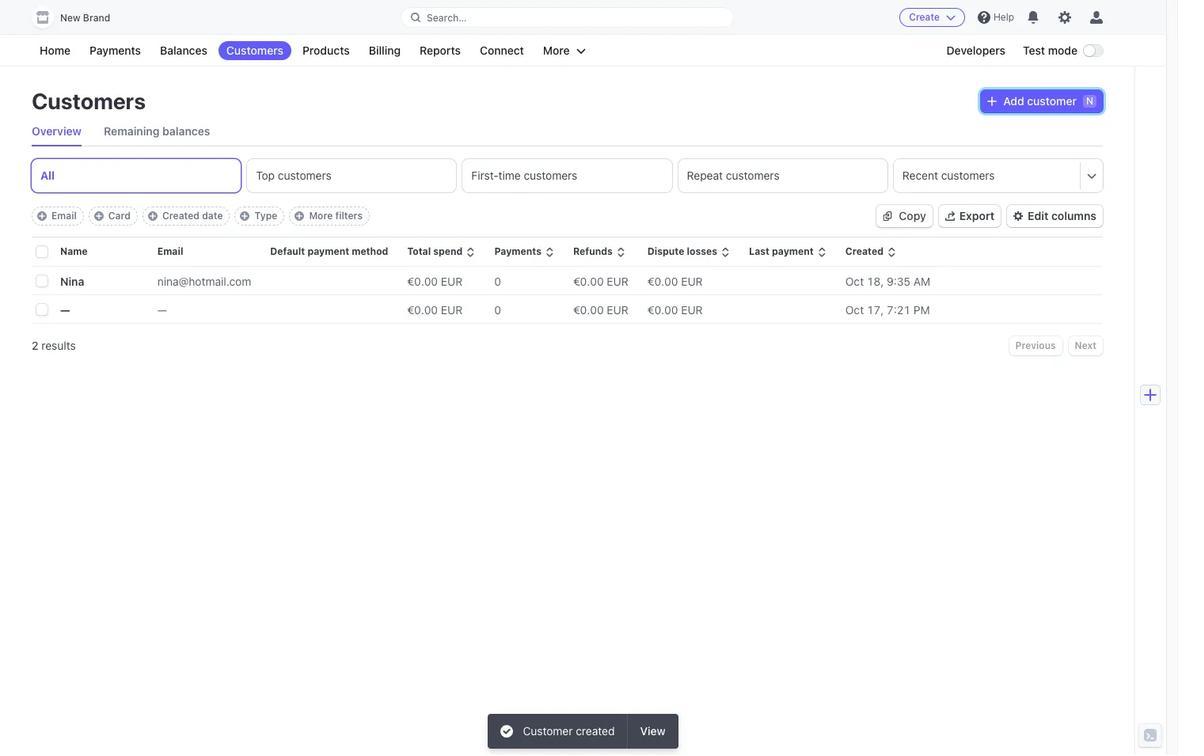 Task type: describe. For each thing, give the bounding box(es) containing it.
previous
[[1016, 340, 1056, 352]]

export
[[959, 209, 995, 222]]

oct 17, 7:21 pm
[[845, 303, 930, 316]]

2 customers from the left
[[524, 169, 577, 182]]

test
[[1023, 44, 1045, 57]]

tab list containing all
[[32, 159, 1103, 192]]

more filters
[[309, 210, 363, 222]]

top customers link
[[247, 159, 456, 192]]

recent
[[902, 169, 938, 182]]

customers for top customers
[[278, 169, 332, 182]]

products link
[[294, 41, 358, 60]]

view
[[640, 724, 665, 738]]

oct 17, 7:21 pm link
[[845, 297, 1103, 323]]

nina
[[60, 274, 84, 288]]

0 for nina@hotmail.com
[[494, 274, 501, 288]]

recent customers link
[[894, 159, 1080, 192]]

next
[[1075, 340, 1097, 352]]

oct 18, 9:35 am
[[845, 274, 931, 288]]

all
[[40, 169, 55, 182]]

copy button
[[877, 205, 932, 227]]

created
[[576, 724, 615, 738]]

next button
[[1069, 337, 1103, 356]]

1 horizontal spatial email
[[157, 245, 183, 257]]

2
[[32, 339, 38, 352]]

0 vertical spatial email
[[51, 210, 77, 222]]

home
[[40, 44, 71, 57]]

add
[[1003, 94, 1024, 108]]

balances
[[160, 44, 207, 57]]

balances link
[[152, 41, 215, 60]]

filters
[[335, 210, 363, 222]]

payment for default
[[308, 245, 349, 257]]

top customers
[[256, 169, 332, 182]]

create
[[909, 11, 940, 23]]

1 — link from the left
[[60, 297, 107, 323]]

customer
[[1027, 94, 1077, 108]]

17,
[[867, 303, 884, 316]]

2 — link from the left
[[157, 297, 270, 323]]

date
[[202, 210, 223, 222]]

svg image
[[988, 97, 997, 106]]

first-time customers
[[471, 169, 577, 182]]

reports link
[[412, 41, 469, 60]]

add email image
[[37, 211, 47, 221]]

open overflow menu image
[[1087, 171, 1097, 180]]

customer created alert dialog
[[488, 714, 678, 749]]

new brand button
[[32, 6, 126, 29]]

Select Item checkbox
[[36, 276, 48, 287]]

time
[[498, 169, 521, 182]]

default
[[270, 245, 305, 257]]

edit columns button
[[1007, 205, 1103, 227]]

more for more
[[543, 44, 570, 57]]

products
[[302, 44, 350, 57]]

total
[[407, 245, 431, 257]]

refunds
[[573, 245, 613, 257]]

created for created date
[[162, 210, 199, 222]]

0 link for oct 17, 7:21 pm
[[494, 297, 573, 323]]

dispute losses
[[648, 245, 717, 257]]

new
[[60, 12, 80, 24]]

repeat customers link
[[678, 159, 887, 192]]

9:35
[[887, 274, 911, 288]]

add more filters image
[[295, 211, 304, 221]]

created date
[[162, 210, 223, 222]]

— for 1st — link from the left
[[60, 303, 70, 316]]

search…
[[427, 11, 467, 23]]

0 horizontal spatial payments
[[90, 44, 141, 57]]

remaining
[[104, 124, 160, 138]]

overview link
[[32, 117, 82, 146]]

dispute
[[648, 245, 684, 257]]

7:21
[[887, 303, 911, 316]]

developers link
[[939, 41, 1013, 60]]

connect link
[[472, 41, 532, 60]]

toolbar containing email
[[32, 207, 370, 226]]

default payment method
[[270, 245, 388, 257]]

billing
[[369, 44, 401, 57]]

export button
[[939, 205, 1001, 227]]

more for more filters
[[309, 210, 333, 222]]

card
[[108, 210, 131, 222]]

create button
[[900, 8, 965, 27]]

help
[[994, 11, 1014, 23]]

Select Item checkbox
[[36, 304, 48, 315]]

Search… search field
[[401, 8, 733, 27]]

view button
[[627, 714, 678, 749]]

— for second — link from the left
[[157, 303, 167, 316]]

mode
[[1048, 44, 1078, 57]]

spend
[[433, 245, 463, 257]]

edit columns
[[1028, 209, 1097, 222]]



Task type: vqa. For each thing, say whether or not it's contained in the screenshot.
Card
yes



Task type: locate. For each thing, give the bounding box(es) containing it.
0 horizontal spatial more
[[309, 210, 333, 222]]

edit
[[1028, 209, 1049, 222]]

2 — from the left
[[157, 303, 167, 316]]

more inside button
[[543, 44, 570, 57]]

3 customers from the left
[[726, 169, 780, 182]]

1 vertical spatial 0 link
[[494, 297, 573, 323]]

nina link
[[60, 268, 107, 294]]

0 horizontal spatial created
[[162, 210, 199, 222]]

0 vertical spatial created
[[162, 210, 199, 222]]

first-time customers link
[[463, 159, 672, 192]]

1 horizontal spatial customers
[[226, 44, 283, 57]]

0 link for oct 18, 9:35 am
[[494, 268, 573, 294]]

copy
[[899, 209, 926, 222]]

2 0 link from the top
[[494, 297, 573, 323]]

more down search… search field at the top of the page
[[543, 44, 570, 57]]

toolbar
[[32, 207, 370, 226]]

Search… text field
[[401, 8, 733, 27]]

2 results
[[32, 339, 76, 352]]

customers
[[278, 169, 332, 182], [524, 169, 577, 182], [726, 169, 780, 182], [941, 169, 995, 182]]

more button
[[535, 41, 594, 60]]

billing link
[[361, 41, 409, 60]]

type
[[255, 210, 277, 222]]

add created date image
[[148, 211, 158, 221]]

eur
[[441, 274, 463, 288], [607, 274, 629, 288], [681, 274, 703, 288], [441, 303, 463, 316], [607, 303, 629, 316], [681, 303, 703, 316]]

0 vertical spatial oct
[[845, 274, 864, 288]]

1 — from the left
[[60, 303, 70, 316]]

brand
[[83, 12, 110, 24]]

method
[[352, 245, 388, 257]]

customers up overview
[[32, 88, 146, 114]]

0 horizontal spatial payment
[[308, 245, 349, 257]]

2 0 from the top
[[494, 303, 501, 316]]

tab list
[[32, 117, 1103, 146], [32, 159, 1103, 192]]

created for created
[[845, 245, 884, 257]]

1 0 from the top
[[494, 274, 501, 288]]

results
[[41, 339, 76, 352]]

created right add created date image
[[162, 210, 199, 222]]

oct for oct 18, 9:35 am
[[845, 274, 864, 288]]

reports
[[420, 44, 461, 57]]

€0.00
[[407, 274, 438, 288], [573, 274, 604, 288], [648, 274, 678, 288], [407, 303, 438, 316], [573, 303, 604, 316], [648, 303, 678, 316]]

all link
[[32, 159, 241, 192]]

email
[[51, 210, 77, 222], [157, 245, 183, 257]]

repeat
[[687, 169, 723, 182]]

customers link
[[218, 41, 291, 60]]

am
[[914, 274, 931, 288]]

0 vertical spatial 0 link
[[494, 268, 573, 294]]

home link
[[32, 41, 78, 60]]

customer created
[[523, 724, 615, 738]]

0 link
[[494, 268, 573, 294], [494, 297, 573, 323]]

columns
[[1051, 209, 1097, 222]]

new brand
[[60, 12, 110, 24]]

total spend
[[407, 245, 463, 257]]

customers left products
[[226, 44, 283, 57]]

oct left 18,
[[845, 274, 864, 288]]

1 vertical spatial 0
[[494, 303, 501, 316]]

1 tab list from the top
[[32, 117, 1103, 146]]

0 vertical spatial customers
[[226, 44, 283, 57]]

add type image
[[240, 211, 250, 221]]

1 vertical spatial oct
[[845, 303, 864, 316]]

1 0 link from the top
[[494, 268, 573, 294]]

payments down brand
[[90, 44, 141, 57]]

svg image
[[883, 211, 893, 221]]

balances
[[162, 124, 210, 138]]

— link
[[60, 297, 107, 323], [157, 297, 270, 323]]

0 vertical spatial 0
[[494, 274, 501, 288]]

1 customers from the left
[[278, 169, 332, 182]]

customers right the top
[[278, 169, 332, 182]]

payment down more filters
[[308, 245, 349, 257]]

oct for oct 17, 7:21 pm
[[845, 303, 864, 316]]

4 customers from the left
[[941, 169, 995, 182]]

1 vertical spatial tab list
[[32, 159, 1103, 192]]

recent customers
[[902, 169, 995, 182]]

Select All checkbox
[[36, 246, 48, 257]]

customers right repeat
[[726, 169, 780, 182]]

test mode
[[1023, 44, 1078, 57]]

— link down nina link
[[60, 297, 107, 323]]

payment for last
[[772, 245, 814, 257]]

1 horizontal spatial created
[[845, 245, 884, 257]]

customers for recent customers
[[941, 169, 995, 182]]

2 tab list from the top
[[32, 159, 1103, 192]]

last payment
[[749, 245, 814, 257]]

more
[[543, 44, 570, 57], [309, 210, 333, 222]]

0 horizontal spatial customers
[[32, 88, 146, 114]]

1 horizontal spatial — link
[[157, 297, 270, 323]]

developers
[[947, 44, 1006, 57]]

1 horizontal spatial payments
[[494, 245, 542, 257]]

losses
[[687, 245, 717, 257]]

first-
[[471, 169, 498, 182]]

1 vertical spatial created
[[845, 245, 884, 257]]

payments right spend
[[494, 245, 542, 257]]

0 vertical spatial payments
[[90, 44, 141, 57]]

created up 18,
[[845, 245, 884, 257]]

connect
[[480, 44, 524, 57]]

1 oct from the top
[[845, 274, 864, 288]]

repeat customers
[[687, 169, 780, 182]]

customers
[[226, 44, 283, 57], [32, 88, 146, 114]]

overview
[[32, 124, 82, 138]]

n
[[1086, 95, 1093, 107]]

0 horizontal spatial email
[[51, 210, 77, 222]]

0
[[494, 274, 501, 288], [494, 303, 501, 316]]

top
[[256, 169, 275, 182]]

0 for —
[[494, 303, 501, 316]]

oct 18, 9:35 am link
[[845, 268, 1103, 294]]

customer
[[523, 724, 573, 738]]

€0.00 eur link
[[407, 268, 494, 294], [573, 268, 648, 294], [648, 268, 749, 294], [407, 297, 494, 323], [573, 297, 648, 323], [648, 297, 749, 323]]

1 horizontal spatial more
[[543, 44, 570, 57]]

1 vertical spatial payments
[[494, 245, 542, 257]]

email right add email image
[[51, 210, 77, 222]]

payment right last
[[772, 245, 814, 257]]

— link down the nina@hotmail.com link
[[157, 297, 270, 323]]

add card image
[[94, 211, 104, 221]]

tab list containing overview
[[32, 117, 1103, 146]]

0 vertical spatial tab list
[[32, 117, 1103, 146]]

nina@hotmail.com
[[157, 274, 251, 288]]

email down add created date image
[[157, 245, 183, 257]]

customers right time at the left of the page
[[524, 169, 577, 182]]

1 vertical spatial email
[[157, 245, 183, 257]]

remaining balances link
[[104, 117, 210, 146]]

payments link
[[82, 41, 149, 60]]

nina@hotmail.com link
[[157, 268, 270, 294]]

1 horizontal spatial payment
[[772, 245, 814, 257]]

more right add more filters icon
[[309, 210, 333, 222]]

2 oct from the top
[[845, 303, 864, 316]]

customers inside customers link
[[226, 44, 283, 57]]

oct
[[845, 274, 864, 288], [845, 303, 864, 316]]

last
[[749, 245, 770, 257]]

name
[[60, 245, 88, 257]]

1 payment from the left
[[308, 245, 349, 257]]

—
[[60, 303, 70, 316], [157, 303, 167, 316]]

1 vertical spatial more
[[309, 210, 333, 222]]

created
[[162, 210, 199, 222], [845, 245, 884, 257]]

customers for repeat customers
[[726, 169, 780, 182]]

remaining balances
[[104, 124, 210, 138]]

0 horizontal spatial — link
[[60, 297, 107, 323]]

1 horizontal spatial —
[[157, 303, 167, 316]]

pm
[[914, 303, 930, 316]]

help button
[[971, 5, 1021, 30]]

— right select item option
[[60, 303, 70, 316]]

customers up export button
[[941, 169, 995, 182]]

— down 'nina@hotmail.com'
[[157, 303, 167, 316]]

2 payment from the left
[[772, 245, 814, 257]]

18,
[[867, 274, 884, 288]]

add customer
[[1003, 94, 1077, 108]]

0 vertical spatial more
[[543, 44, 570, 57]]

oct left the '17,'
[[845, 303, 864, 316]]

previous button
[[1009, 337, 1062, 356]]

1 vertical spatial customers
[[32, 88, 146, 114]]

0 horizontal spatial —
[[60, 303, 70, 316]]

€0.00 eur
[[407, 274, 463, 288], [573, 274, 629, 288], [648, 274, 703, 288], [407, 303, 463, 316], [573, 303, 629, 316], [648, 303, 703, 316]]



